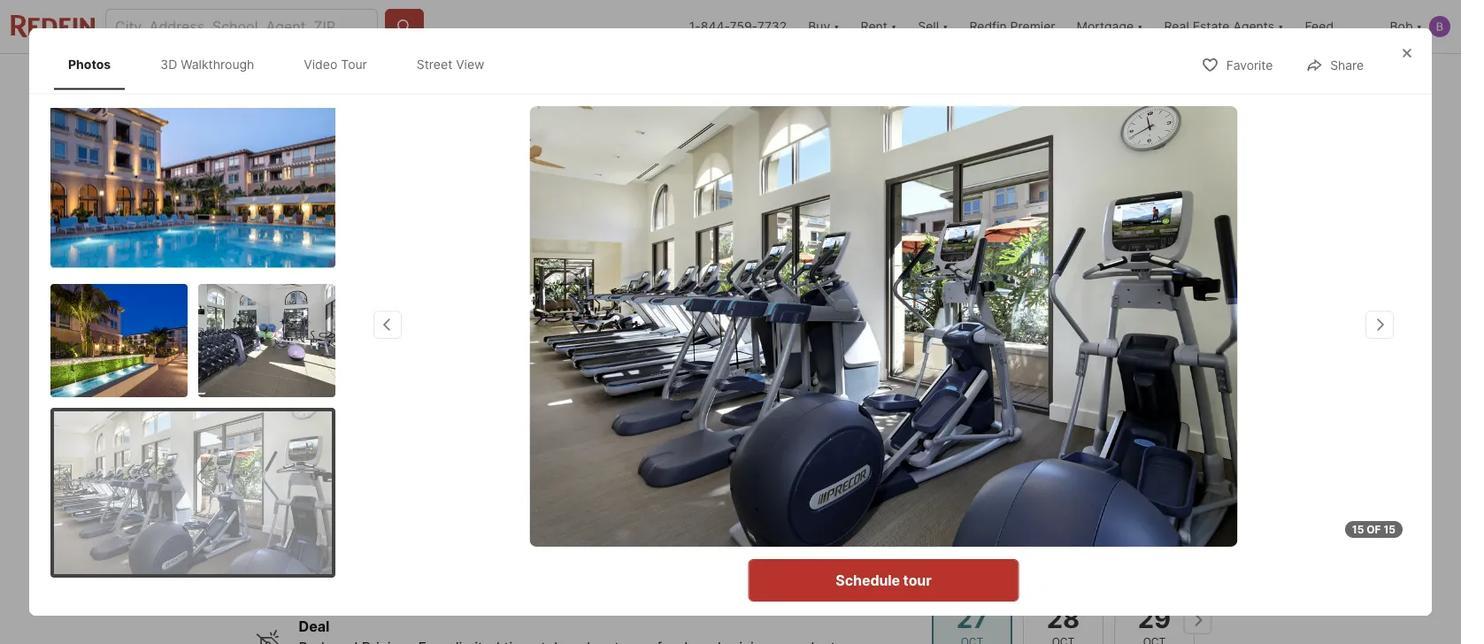 Task type: describe. For each thing, give the bounding box(es) containing it.
7732
[[758, 19, 787, 34]]

street view button
[[526, 376, 651, 412]]

tour in person
[[971, 530, 1045, 543]]

playa inside tour villas at playa vista - montecito
[[1045, 449, 1092, 471]]

deal
[[278, 123, 306, 136]]

3d walkthrough button
[[270, 376, 422, 412]]

walkthrough for 3d walkthrough 'button'
[[330, 386, 407, 401]]

90094
[[723, 453, 767, 470]]

City, Address, School, Agent, ZIP search field
[[105, 9, 378, 44]]

self
[[1107, 530, 1126, 543]]

2 15 from the left
[[1384, 523, 1396, 536]]

video tour tab
[[290, 42, 381, 86]]

tour for tour villas at playa vista - montecito
[[928, 449, 968, 471]]

villas at playa vista - montecito 12855 runway rd , los angeles , ca 90094
[[256, 453, 767, 470]]

tour inside schedule tour button
[[903, 572, 932, 589]]

tour in person option
[[928, 514, 1065, 559]]

schedule tour dialog
[[29, 28, 1432, 616]]

submit search image
[[396, 18, 413, 35]]

walkthrough for tab list containing photos
[[181, 57, 254, 72]]

video tour
[[304, 57, 367, 72]]

tour
[[390, 123, 420, 136]]

3d walkthrough for 3d walkthrough 'button'
[[310, 386, 407, 401]]

0 horizontal spatial -
[[395, 453, 401, 470]]

overview tab
[[373, 58, 470, 100]]

saturday 28
[[1036, 588, 1091, 634]]

baths
[[506, 514, 544, 531]]

2
[[525, 487, 538, 512]]

at inside tour villas at playa vista - montecito
[[1024, 449, 1041, 471]]

street view inside street view tab
[[417, 57, 485, 72]]

street view inside street view button
[[566, 386, 636, 401]]

938-1,431 sq ft
[[587, 487, 689, 532]]

schedule tour button
[[748, 559, 1019, 602]]

list box containing tour in person
[[928, 514, 1205, 559]]

search link
[[276, 68, 354, 89]]

share button
[[1291, 46, 1379, 83]]

tour villas at playa vista - montecito
[[928, 449, 1153, 497]]

view inside street view tab
[[456, 57, 485, 72]]

ca
[[699, 453, 719, 470]]

redfin premier button
[[959, 0, 1066, 53]]

street view tab
[[403, 42, 499, 86]]

schedule tour
[[836, 572, 932, 589]]

friendly
[[287, 571, 327, 584]]

3d for deal
[[327, 123, 342, 136]]

villas inside tour villas at playa vista - montecito
[[972, 449, 1020, 471]]

photos
[[1134, 386, 1176, 401]]

0 horizontal spatial at
[[298, 453, 312, 470]]

video
[[354, 123, 387, 136]]

1-844-759-7732
[[689, 19, 787, 34]]

0 horizontal spatial montecito
[[405, 453, 475, 470]]

montecito inside tour villas at playa vista - montecito
[[928, 476, 1016, 497]]

runway
[[528, 453, 580, 470]]

search
[[311, 71, 354, 86]]

person
[[1009, 530, 1045, 543]]

pet friendly
[[267, 571, 327, 584]]

tab list containing search
[[256, 54, 836, 100]]

1-2 baths
[[506, 487, 544, 531]]

in
[[997, 530, 1006, 543]]

1- for 844-
[[689, 19, 701, 34]]

video
[[304, 57, 338, 72]]

0 horizontal spatial playa
[[315, 453, 352, 470]]

view inside street view button
[[606, 386, 636, 401]]

1-844-759-7732 link
[[689, 19, 787, 34]]

27
[[956, 603, 988, 634]]

user photo image
[[1430, 16, 1451, 37]]

14 photos
[[1117, 386, 1176, 401]]

12855 runway rd image
[[530, 106, 1238, 547]]

$4,380+ price
[[256, 487, 348, 531]]

29
[[1138, 603, 1171, 634]]

next image
[[1184, 606, 1212, 635]]



Task type: locate. For each thing, give the bounding box(es) containing it.
villas up $4,380+
[[256, 453, 295, 470]]

street view
[[417, 57, 485, 72], [566, 386, 636, 401]]

street inside button
[[566, 386, 603, 401]]

sq
[[587, 514, 604, 532]]

tab list containing photos
[[50, 39, 517, 90]]

1- up 'baths'
[[506, 487, 525, 512]]

1 vertical spatial walkthrough
[[330, 386, 407, 401]]

29 button
[[1111, 573, 1202, 644], [1114, 576, 1195, 644]]

photos tab
[[54, 42, 125, 86]]

,
[[602, 453, 606, 470], [691, 453, 695, 470]]

0 horizontal spatial tour
[[341, 57, 367, 72]]

playa up $4,380+
[[315, 453, 352, 470]]

map entry image
[[811, 448, 900, 536]]

12855
[[482, 453, 524, 470]]

vista
[[1096, 449, 1141, 471], [355, 453, 392, 470]]

0 horizontal spatial tour
[[903, 572, 932, 589]]

1 horizontal spatial 15
[[1384, 523, 1396, 536]]

vista down 3d walkthrough 'button'
[[355, 453, 392, 470]]

montecito
[[405, 453, 475, 470], [928, 476, 1016, 497]]

redfin
[[970, 19, 1007, 34]]

759-
[[730, 19, 758, 34]]

favorite button
[[1187, 46, 1288, 83]]

, left "ca"
[[691, 453, 695, 470]]

3d walkthrough inside 3d walkthrough tab
[[160, 57, 254, 72]]

1- left "759-"
[[689, 19, 701, 34]]

1 horizontal spatial tour
[[928, 449, 968, 471]]

1 vertical spatial street
[[566, 386, 603, 401]]

0 vertical spatial 1-
[[689, 19, 701, 34]]

1 horizontal spatial at
[[1024, 449, 1041, 471]]

4 tab from the left
[[737, 58, 822, 100]]

15
[[1352, 523, 1365, 536], [1384, 523, 1396, 536]]

1 , from the left
[[602, 453, 606, 470]]

- down 3d walkthrough 'button'
[[395, 453, 401, 470]]

0 horizontal spatial street view
[[417, 57, 485, 72]]

0 horizontal spatial vista
[[355, 453, 392, 470]]

tour inside self guided tour option
[[1166, 530, 1187, 543]]

15 left of
[[1352, 523, 1365, 536]]

14 photos button
[[1077, 376, 1191, 412]]

deal
[[299, 618, 330, 635]]

0 horizontal spatial 3d walkthrough
[[160, 57, 254, 72]]

1 horizontal spatial vista
[[1096, 449, 1141, 471]]

redfin premier
[[970, 19, 1056, 34]]

1-
[[689, 19, 701, 34], [506, 487, 525, 512]]

share
[[1331, 58, 1364, 73]]

at
[[1024, 449, 1041, 471], [298, 453, 312, 470]]

3d
[[160, 57, 177, 72], [327, 123, 342, 136], [310, 386, 327, 401]]

938-
[[587, 487, 637, 512]]

1 horizontal spatial walkthrough
[[330, 386, 407, 401]]

- down 14 photos
[[1145, 449, 1153, 471]]

0 horizontal spatial 15
[[1352, 523, 1365, 536]]

3 tab from the left
[[640, 58, 737, 100]]

1 horizontal spatial villas
[[972, 449, 1020, 471]]

playa up person
[[1045, 449, 1092, 471]]

1 horizontal spatial street
[[566, 386, 603, 401]]

tour right schedule
[[903, 572, 932, 589]]

premier
[[1011, 19, 1056, 34]]

3d walkthrough for tab list containing photos
[[160, 57, 254, 72]]

- inside tour villas at playa vista - montecito
[[1145, 449, 1153, 471]]

ft
[[608, 514, 622, 532]]

street view up tour
[[417, 57, 485, 72]]

1 vertical spatial street view
[[566, 386, 636, 401]]

1 vertical spatial montecito
[[928, 476, 1016, 497]]

1 15 from the left
[[1352, 523, 1365, 536]]

tour inside tour in person option
[[971, 530, 994, 543]]

1 vertical spatial tour
[[928, 449, 968, 471]]

-
[[1145, 449, 1153, 471], [395, 453, 401, 470]]

tour
[[341, 57, 367, 72], [928, 449, 968, 471], [971, 530, 994, 543]]

3d inside tab
[[160, 57, 177, 72]]

favorite
[[1227, 58, 1273, 73]]

1 horizontal spatial playa
[[1045, 449, 1092, 471]]

0 vertical spatial 3d
[[160, 57, 177, 72]]

los
[[610, 453, 633, 470]]

0 vertical spatial street
[[417, 57, 453, 72]]

photos
[[68, 57, 111, 72]]

feed button
[[1295, 0, 1380, 53]]

1- for 2
[[506, 487, 525, 512]]

1 vertical spatial 1-
[[506, 487, 525, 512]]

0 horizontal spatial view
[[456, 57, 485, 72]]

1 horizontal spatial tour
[[1166, 530, 1187, 543]]

3d walkthrough
[[160, 57, 254, 72], [310, 386, 407, 401]]

1 vertical spatial tour
[[903, 572, 932, 589]]

2 , from the left
[[691, 453, 695, 470]]

1 horizontal spatial montecito
[[928, 476, 1016, 497]]

, left los
[[602, 453, 606, 470]]

15 right of
[[1384, 523, 1396, 536]]

2 vertical spatial 3d
[[310, 386, 327, 401]]

3d & video tour
[[327, 123, 420, 136]]

vista inside tour villas at playa vista - montecito
[[1096, 449, 1141, 471]]

0 horizontal spatial walkthrough
[[181, 57, 254, 72]]

walkthrough
[[181, 57, 254, 72], [330, 386, 407, 401]]

feed
[[1305, 19, 1334, 34]]

price
[[256, 514, 290, 531]]

tab list inside schedule tour dialog
[[50, 39, 517, 90]]

at up person
[[1024, 449, 1041, 471]]

self guided tour option
[[1065, 514, 1205, 559]]

tour inside video tour tab
[[341, 57, 367, 72]]

street up tour
[[417, 57, 453, 72]]

montecito up tour in person option
[[928, 476, 1016, 497]]

montecito left 12855
[[405, 453, 475, 470]]

&
[[344, 123, 351, 136]]

rd
[[584, 453, 602, 470]]

15 of 15
[[1352, 523, 1396, 536]]

tab
[[470, 58, 574, 100], [574, 58, 640, 100], [640, 58, 737, 100], [737, 58, 822, 100]]

1 vertical spatial 3d walkthrough
[[310, 386, 407, 401]]

2 horizontal spatial tour
[[971, 530, 994, 543]]

1 horizontal spatial 1-
[[689, 19, 701, 34]]

overview
[[393, 71, 450, 86]]

3d walkthrough inside 3d walkthrough 'button'
[[310, 386, 407, 401]]

image image
[[50, 98, 336, 268], [256, 104, 921, 426], [928, 104, 1205, 261], [928, 268, 1205, 426], [50, 285, 188, 398], [198, 285, 336, 398], [54, 412, 332, 575]]

3d inside 'button'
[[310, 386, 327, 401]]

1 vertical spatial view
[[606, 386, 636, 401]]

1 horizontal spatial -
[[1145, 449, 1153, 471]]

self guided tour
[[1107, 530, 1187, 543]]

3d walkthrough tab
[[146, 42, 269, 86]]

street up rd
[[566, 386, 603, 401]]

villas
[[972, 449, 1020, 471], [256, 453, 295, 470]]

angeles
[[637, 453, 691, 470]]

villas up tour in person option
[[972, 449, 1020, 471]]

schedule
[[836, 572, 900, 589]]

1- inside the 1-2 baths
[[506, 487, 525, 512]]

street inside tab
[[417, 57, 453, 72]]

0 vertical spatial montecito
[[405, 453, 475, 470]]

playa
[[1045, 449, 1092, 471], [315, 453, 352, 470]]

list box
[[928, 514, 1205, 559]]

1 horizontal spatial 3d walkthrough
[[310, 386, 407, 401]]

view up los
[[606, 386, 636, 401]]

view
[[456, 57, 485, 72], [606, 386, 636, 401]]

tour
[[1166, 530, 1187, 543], [903, 572, 932, 589]]

2 vertical spatial tour
[[971, 530, 994, 543]]

0 vertical spatial tour
[[1166, 530, 1187, 543]]

saturday
[[1036, 588, 1091, 601]]

tour for tour in person
[[971, 530, 994, 543]]

1 vertical spatial 3d
[[327, 123, 342, 136]]

0 horizontal spatial street
[[417, 57, 453, 72]]

844-
[[701, 19, 730, 34]]

27 button
[[928, 573, 1019, 644], [932, 576, 1012, 644]]

0 horizontal spatial villas
[[256, 453, 295, 470]]

1 tab from the left
[[470, 58, 574, 100]]

tab list
[[50, 39, 517, 90], [256, 54, 836, 100]]

street
[[417, 57, 453, 72], [566, 386, 603, 401]]

1,431
[[637, 487, 689, 512]]

0 vertical spatial walkthrough
[[181, 57, 254, 72]]

0 horizontal spatial 1-
[[506, 487, 525, 512]]

walkthrough inside 3d walkthrough 'button'
[[330, 386, 407, 401]]

$4,380+
[[256, 487, 344, 512]]

0 vertical spatial tour
[[341, 57, 367, 72]]

at up $4,380+
[[298, 453, 312, 470]]

tour inside tour villas at playa vista - montecito
[[928, 449, 968, 471]]

vista down 14
[[1096, 449, 1141, 471]]

pet
[[267, 571, 284, 584]]

0 horizontal spatial ,
[[602, 453, 606, 470]]

14
[[1117, 386, 1131, 401]]

view right overview
[[456, 57, 485, 72]]

tour right 'guided'
[[1166, 530, 1187, 543]]

1 horizontal spatial street view
[[566, 386, 636, 401]]

0 vertical spatial view
[[456, 57, 485, 72]]

2 tab from the left
[[574, 58, 640, 100]]

28
[[1047, 603, 1080, 634]]

guided
[[1129, 530, 1163, 543]]

0 vertical spatial street view
[[417, 57, 485, 72]]

of
[[1367, 523, 1381, 536]]

1 horizontal spatial view
[[606, 386, 636, 401]]

3d for photos
[[160, 57, 177, 72]]

street view up rd
[[566, 386, 636, 401]]

walkthrough inside 3d walkthrough tab
[[181, 57, 254, 72]]

1 horizontal spatial ,
[[691, 453, 695, 470]]

0 vertical spatial 3d walkthrough
[[160, 57, 254, 72]]



Task type: vqa. For each thing, say whether or not it's contained in the screenshot.
bottom REPORT
no



